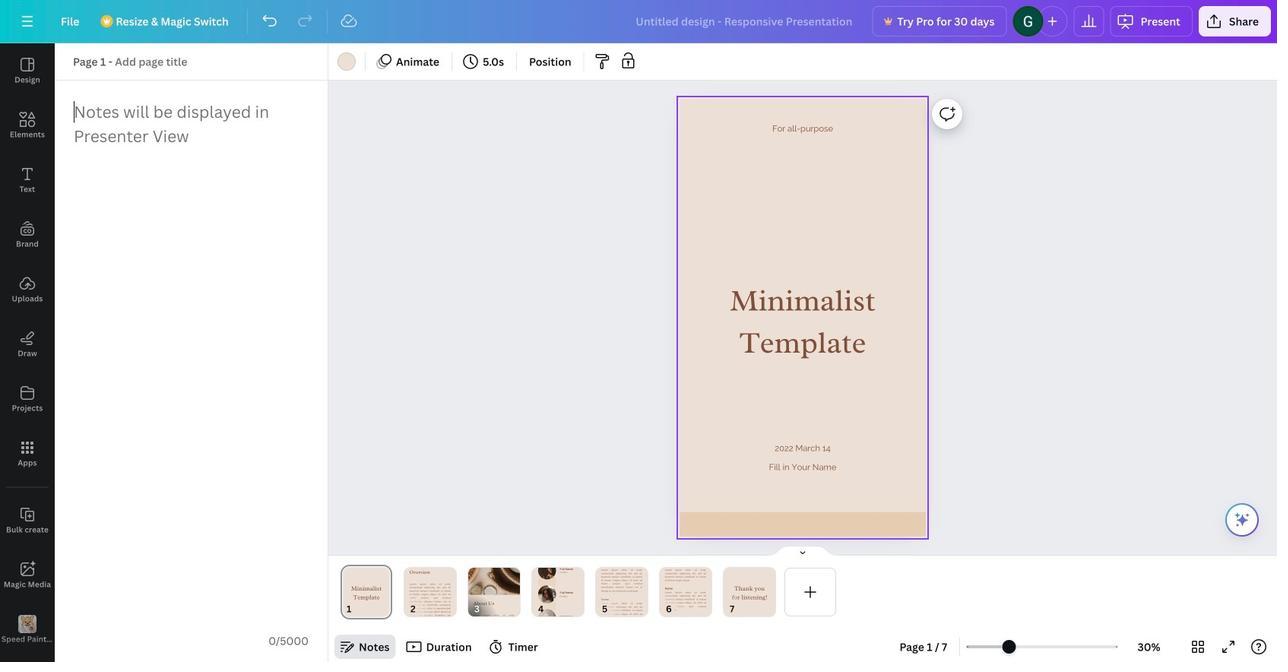 Task type: locate. For each thing, give the bounding box(es) containing it.
quick actions image
[[1234, 511, 1252, 529]]

Page title text field
[[358, 602, 364, 617]]

page 1 image
[[341, 568, 392, 617]]

side panel tab list
[[0, 43, 55, 662]]

#ede0d4 image
[[338, 52, 356, 71]]

Design title text field
[[624, 6, 867, 37]]

main menu bar
[[0, 0, 1278, 43]]

0 out of 5,000 characters used element
[[269, 634, 309, 648]]



Task type: vqa. For each thing, say whether or not it's contained in the screenshot.
#ede0d4 image
yes



Task type: describe. For each thing, give the bounding box(es) containing it.
hide pages image
[[767, 545, 840, 558]]

Notes text field
[[56, 81, 327, 627]]

#ede0d4 image
[[338, 52, 356, 71]]

Page title text field
[[115, 54, 189, 69]]



